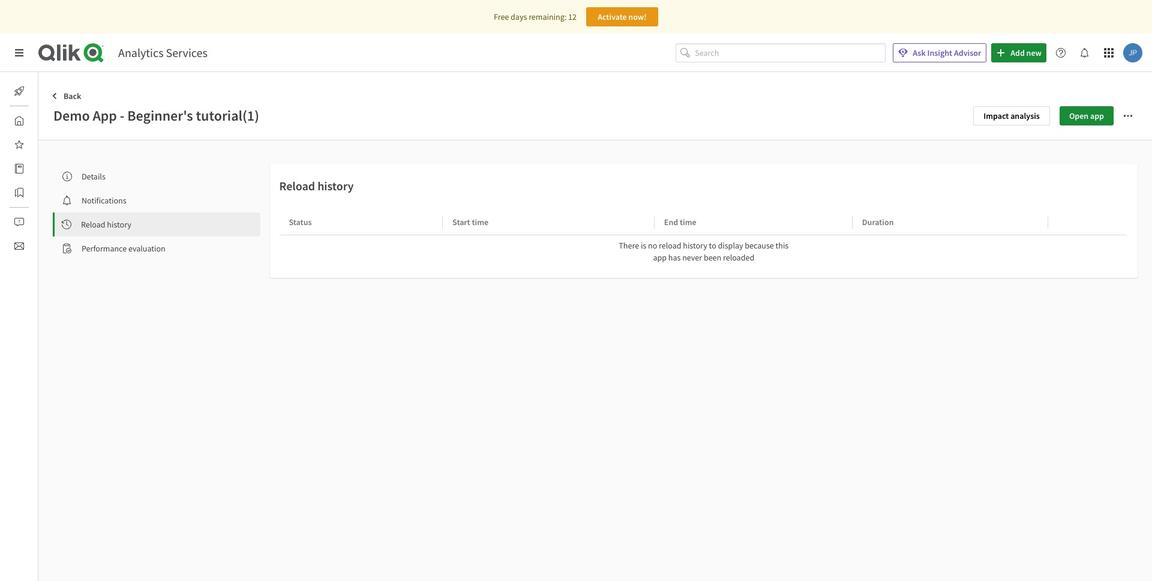 Task type: vqa. For each thing, say whether or not it's contained in the screenshot.
Ask at right
yes



Task type: locate. For each thing, give the bounding box(es) containing it.
searchbar element
[[676, 43, 886, 63]]

0 horizontal spatial reload
[[81, 219, 105, 230]]

0 vertical spatial app
[[1091, 110, 1105, 121]]

alerts link
[[10, 213, 59, 232]]

beginner's
[[127, 106, 193, 125]]

1 horizontal spatial history
[[318, 178, 354, 193]]

alerts
[[38, 217, 59, 228]]

1 horizontal spatial time
[[680, 217, 697, 228]]

free
[[494, 11, 509, 22]]

2 horizontal spatial history
[[683, 240, 708, 251]]

app right 'open'
[[1091, 110, 1105, 121]]

reload history
[[279, 178, 354, 193], [81, 219, 131, 230]]

reload history up performance at the left of the page
[[81, 219, 131, 230]]

reload down notifications
[[81, 219, 105, 230]]

notifications link
[[53, 188, 260, 213]]

history
[[318, 178, 354, 193], [107, 219, 131, 230], [683, 240, 708, 251]]

insight
[[928, 47, 953, 58]]

reload history up status at the left
[[279, 178, 354, 193]]

there is no reload history to display because this app has never been reloaded
[[619, 240, 789, 263]]

reload
[[659, 240, 682, 251]]

add new
[[1011, 47, 1042, 58]]

activate now!
[[598, 11, 647, 22]]

reload up status at the left
[[279, 178, 315, 193]]

reload
[[279, 178, 315, 193], [81, 219, 105, 230]]

impact
[[984, 110, 1009, 121]]

1 vertical spatial app
[[653, 252, 667, 263]]

end time
[[664, 217, 697, 228]]

12
[[568, 11, 577, 22]]

app
[[1091, 110, 1105, 121], [653, 252, 667, 263]]

0 horizontal spatial app
[[653, 252, 667, 263]]

time right end
[[680, 217, 697, 228]]

app down no
[[653, 252, 667, 263]]

app inside there is no reload history to display because this app has never been reloaded
[[653, 252, 667, 263]]

1 vertical spatial reload history
[[81, 219, 131, 230]]

1 time from the left
[[472, 217, 489, 228]]

getting started image
[[14, 86, 24, 96]]

james peterson image
[[1124, 43, 1143, 62]]

2 time from the left
[[680, 217, 697, 228]]

1 horizontal spatial reload history
[[279, 178, 354, 193]]

add new button
[[992, 43, 1047, 62]]

add
[[1011, 47, 1025, 58]]

display
[[718, 240, 743, 251]]

catalog
[[38, 163, 65, 174]]

advisor
[[954, 47, 982, 58]]

open
[[1070, 110, 1089, 121]]

ask insight advisor
[[913, 47, 982, 58]]

days
[[511, 11, 527, 22]]

analysis
[[1011, 110, 1040, 121]]

0 horizontal spatial time
[[472, 217, 489, 228]]

0 horizontal spatial history
[[107, 219, 131, 230]]

to
[[709, 240, 717, 251]]

2 vertical spatial history
[[683, 240, 708, 251]]

free days remaining: 12
[[494, 11, 577, 22]]

performance evaluation link
[[53, 237, 260, 261]]

time
[[472, 217, 489, 228], [680, 217, 697, 228]]

time for end time
[[680, 217, 697, 228]]

demo app - beginner's tutorial(1) button
[[53, 106, 964, 125], [53, 106, 964, 125]]

end
[[664, 217, 678, 228]]

1 horizontal spatial reload
[[279, 178, 315, 193]]

tutorial(1)
[[196, 106, 259, 125]]

remaining:
[[529, 11, 567, 22]]

app
[[93, 106, 117, 125]]

been
[[704, 252, 722, 263]]

collections image
[[14, 188, 24, 197]]

home image
[[14, 116, 24, 125]]

has
[[669, 252, 681, 263]]

no
[[648, 240, 657, 251]]

ask
[[913, 47, 926, 58]]

there
[[619, 240, 639, 251]]

time right start
[[472, 217, 489, 228]]

details link
[[53, 164, 260, 188]]

history inside there is no reload history to display because this app has never been reloaded
[[683, 240, 708, 251]]

-
[[120, 106, 124, 125]]

Search text field
[[695, 43, 886, 63]]

back
[[64, 91, 81, 101]]

ask insight advisor button
[[893, 43, 987, 62]]

1 horizontal spatial app
[[1091, 110, 1105, 121]]



Task type: describe. For each thing, give the bounding box(es) containing it.
duration
[[863, 217, 894, 228]]

1 vertical spatial reload
[[81, 219, 105, 230]]

more actions image
[[1124, 111, 1133, 120]]

this
[[776, 240, 789, 251]]

open sidebar menu image
[[14, 48, 24, 58]]

catalog link
[[10, 159, 65, 178]]

details
[[82, 171, 106, 182]]

0 vertical spatial reload history
[[279, 178, 354, 193]]

analytics services
[[118, 45, 208, 60]]

app inside button
[[1091, 110, 1105, 121]]

time for start time
[[472, 217, 489, 228]]

home link
[[10, 111, 60, 130]]

back link
[[48, 86, 86, 106]]

performance
[[82, 243, 127, 254]]

demo app - beginner's tutorial(1)
[[53, 106, 259, 125]]

open app
[[1070, 110, 1105, 121]]

1 vertical spatial history
[[107, 219, 131, 230]]

demo
[[53, 106, 90, 125]]

favorites image
[[14, 140, 24, 149]]

open app button
[[1060, 106, 1114, 125]]

reload history link
[[55, 213, 260, 237]]

activate
[[598, 11, 627, 22]]

impact analysis
[[984, 110, 1040, 121]]

new
[[1027, 47, 1042, 58]]

is
[[641, 240, 647, 251]]

analytics
[[118, 45, 164, 60]]

performance evaluation
[[82, 243, 166, 254]]

now!
[[629, 11, 647, 22]]

analytics services element
[[118, 45, 208, 60]]

navigation pane element
[[0, 77, 65, 261]]

evaluation
[[128, 243, 166, 254]]

alerts image
[[14, 217, 24, 227]]

start
[[453, 217, 470, 228]]

catalog image
[[14, 164, 24, 173]]

services
[[166, 45, 208, 60]]

0 vertical spatial history
[[318, 178, 354, 193]]

0 horizontal spatial reload history
[[81, 219, 131, 230]]

impact analysis button
[[974, 106, 1050, 125]]

start time
[[453, 217, 489, 228]]

reloaded
[[723, 252, 755, 263]]

status
[[289, 217, 312, 228]]

0 vertical spatial reload
[[279, 178, 315, 193]]

home
[[38, 115, 60, 126]]

notifications
[[82, 195, 126, 206]]

never
[[683, 252, 702, 263]]

because
[[745, 240, 774, 251]]

subscriptions image
[[14, 241, 24, 251]]

activate now! link
[[586, 7, 658, 26]]



